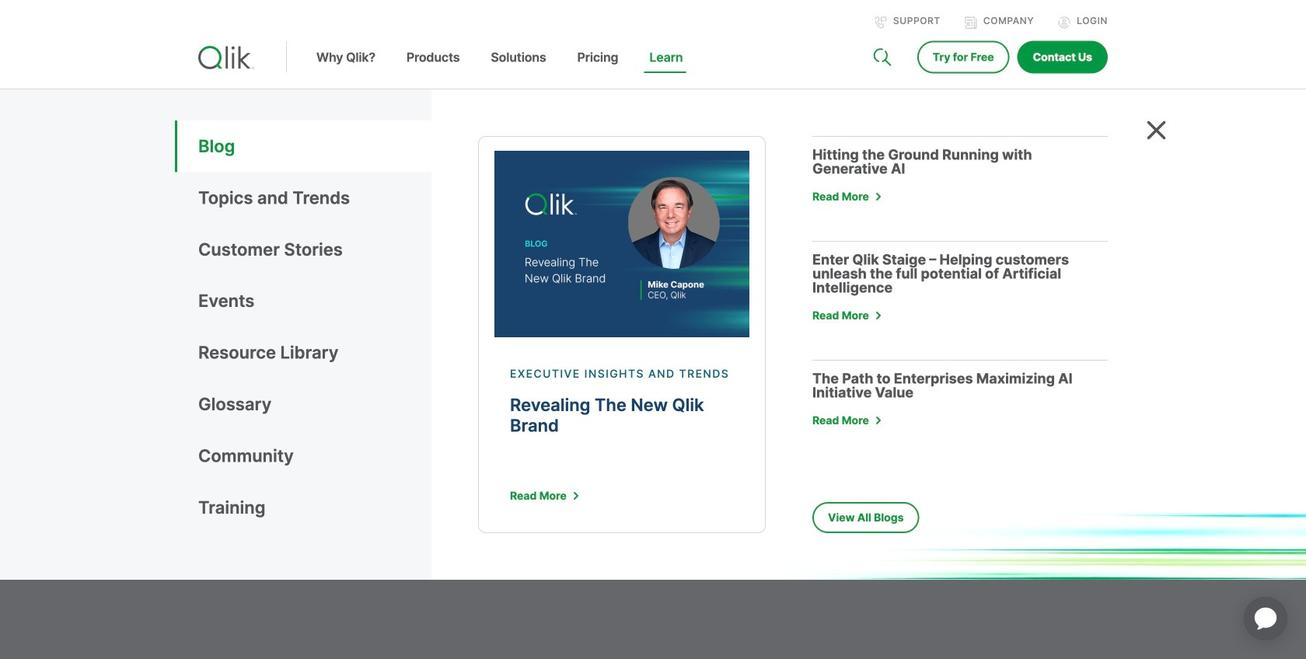 Task type: describe. For each thing, give the bounding box(es) containing it.
headshot of mike capone, ceo, qlik and the text "revealing the new qlik brand" image
[[495, 151, 750, 338]]

login image
[[1059, 16, 1071, 29]]



Task type: locate. For each thing, give the bounding box(es) containing it.
close search image
[[1147, 121, 1167, 140]]

application
[[1226, 579, 1307, 660]]

company image
[[965, 16, 978, 29]]

support image
[[875, 16, 888, 29]]

qlik image
[[198, 46, 254, 69]]



